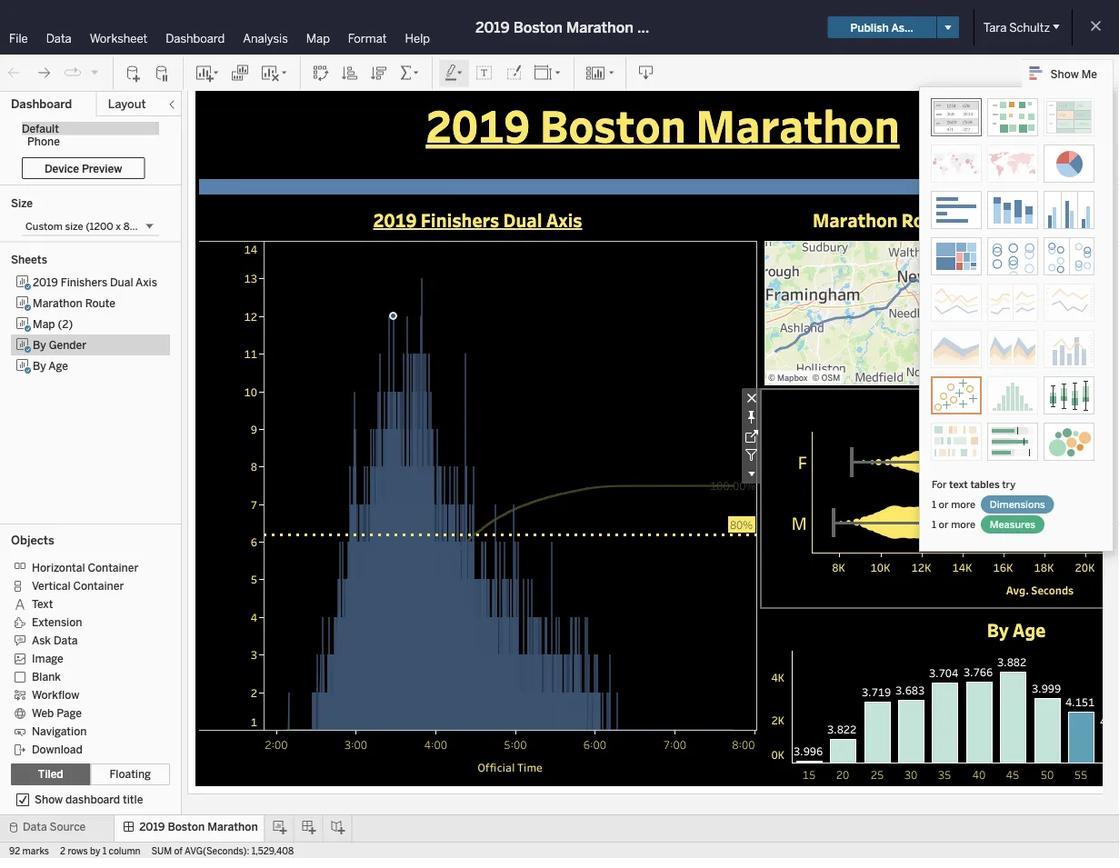 Task type: vqa. For each thing, say whether or not it's contained in the screenshot.
Height text field
no



Task type: describe. For each thing, give the bounding box(es) containing it.
(1200
[[86, 220, 113, 232]]

show me button
[[1022, 59, 1114, 87]]

(tableau
[[692, 19, 752, 36]]

download
[[32, 743, 83, 756]]

marks. press enter to open the view data window.. use arrow keys to navigate data visualization elements. image for by gender
[[812, 432, 1120, 553]]

mapbox for 1st © mapbox link from the right
[[1022, 373, 1053, 383]]

pause auto updates image
[[154, 64, 172, 82]]

column
[[109, 846, 141, 857]]

image
[[32, 652, 63, 666]]

vertical
[[32, 580, 71, 593]]

age inside 2019 boston marathon application
[[1013, 618, 1046, 642]]

finish
[[1090, 202, 1120, 216]]

go to sheet image
[[742, 427, 761, 446]]

2 rows by 1 column
[[60, 846, 141, 857]]

1 or more for measures
[[932, 518, 978, 531]]

download image
[[638, 64, 656, 82]]

map (2)
[[33, 317, 73, 331]]

fit image
[[534, 64, 563, 82]]

0 horizontal spatial 2019 finishers dual axis
[[33, 276, 157, 289]]

rows
[[68, 846, 88, 857]]

marathon route inside 2019 boston marathon application
[[813, 208, 953, 232]]

marks. press enter to open the view data window.. use arrow keys to navigate data visualization elements. image for by age
[[792, 651, 1120, 763]]

blank option
[[11, 668, 157, 686]]

x
[[116, 220, 121, 232]]

0 horizontal spatial axis
[[136, 276, 157, 289]]

objects list box
[[11, 553, 170, 758]]

replay animation image
[[64, 64, 82, 82]]

92
[[9, 846, 20, 857]]

totals image
[[399, 64, 421, 82]]

finishers inside 2019 boston marathon application
[[421, 208, 500, 232]]

mapbox for second © mapbox link from the right
[[778, 373, 808, 383]]

map for map
[[306, 31, 330, 45]]

by age inside 2019 boston marathon application
[[987, 618, 1046, 642]]

0 horizontal spatial 2019 boston marathon
[[139, 821, 258, 834]]

marathon inside heading
[[696, 95, 900, 154]]

worksheet
[[90, 31, 148, 45]]

0 horizontal spatial by age
[[33, 359, 68, 372]]

for
[[932, 478, 947, 491]]

vertical container option
[[11, 577, 157, 595]]

2 © mapbox link from the left
[[1013, 373, 1053, 383]]

layout
[[108, 97, 146, 111]]

show for show me
[[1051, 67, 1079, 80]]

web page option
[[11, 704, 157, 722]]

size
[[11, 196, 33, 210]]

use as filter image
[[742, 446, 761, 465]]

more for measures
[[951, 518, 976, 531]]

2019 boston marathon inside heading
[[426, 95, 900, 154]]

osm for second © mapbox link from the right © osm link
[[822, 373, 841, 383]]

format workbook image
[[505, 64, 523, 82]]

horizontal container option
[[11, 558, 157, 577]]

tables
[[971, 478, 1000, 491]]

marks. press enter to open the view data window.. use arrow keys to navigate data visualization elements. image for 2019 finishers dual axis
[[264, 241, 758, 730]]

publish as...
[[851, 21, 914, 34]]

source
[[50, 821, 86, 834]]

device preview button
[[22, 157, 145, 179]]

4 © from the left
[[1057, 373, 1064, 383]]

2.4
[[1013, 223, 1029, 238]]

1 or more for dimensions
[[932, 498, 978, 511]]

data source
[[23, 821, 86, 834]]

analysis
[[243, 31, 288, 45]]

publish as... button
[[828, 16, 937, 38]]

replay animation image
[[89, 67, 100, 78]]

marks
[[22, 846, 49, 857]]

by
[[90, 846, 100, 857]]

ask data
[[32, 634, 78, 647]]

3 © from the left
[[1013, 373, 1020, 383]]

1 vertical spatial marathon route
[[33, 296, 116, 310]]

public)
[[756, 19, 804, 36]]

publish
[[851, 21, 889, 34]]

show dashboard title
[[35, 793, 143, 807]]

image option
[[11, 649, 157, 668]]

help
[[405, 31, 430, 45]]

navigation
[[32, 725, 87, 738]]

objects
[[11, 533, 54, 547]]

ask
[[32, 634, 51, 647]]

dashboard
[[66, 793, 120, 807]]

800)
[[123, 220, 147, 232]]

remove from dashboard image
[[742, 388, 761, 407]]

0 vertical spatial boston
[[514, 19, 563, 36]]

© mapbox © osm for 1st © mapbox link from the right
[[1013, 373, 1085, 383]]

schultz
[[1010, 20, 1050, 35]]

title
[[123, 793, 143, 807]]

osm for © osm link corresponding to 1st © mapbox link from the right
[[1066, 373, 1085, 383]]

data inside option
[[54, 634, 78, 647]]

vertical container
[[32, 580, 124, 593]]

2 vertical spatial boston
[[168, 821, 205, 834]]

fix height image
[[742, 407, 761, 427]]

2019 inside "list box"
[[33, 276, 58, 289]]

workflow option
[[11, 686, 157, 704]]

container for horizontal container
[[88, 561, 139, 575]]

for text tables try
[[932, 478, 1016, 491]]

list box containing 2019 finishers dual axis
[[11, 272, 170, 518]]

show mark labels image
[[476, 64, 494, 82]]

of
[[174, 846, 183, 857]]

togglestate option group
[[11, 764, 170, 786]]



Task type: locate. For each thing, give the bounding box(es) containing it.
finishers
[[421, 208, 500, 232], [61, 276, 107, 289]]

axis
[[546, 208, 583, 232], [136, 276, 157, 289]]

0 horizontal spatial mapbox
[[778, 373, 808, 383]]

1 vertical spatial boston
[[540, 95, 687, 154]]

boston inside heading
[[540, 95, 687, 154]]

1 vertical spatial by age
[[987, 618, 1046, 642]]

1 vertical spatial dashboard
[[11, 97, 72, 111]]

tiled
[[38, 768, 63, 781]]

2019 boston marathon application
[[182, 65, 1120, 813]]

0 horizontal spatial by gender
[[33, 338, 87, 351]]

1 osm from the left
[[822, 373, 841, 383]]

gender down (2)
[[49, 338, 87, 351]]

show/hide cards image
[[586, 64, 615, 82]]

0 vertical spatial show
[[1051, 67, 1079, 80]]

sorted descending by average of seconds within gender image
[[370, 64, 388, 82]]

dashboard up default
[[11, 97, 72, 111]]

2 or from the top
[[939, 518, 949, 531]]

text
[[950, 478, 968, 491]]

0 horizontal spatial route
[[85, 296, 116, 310]]

container down horizontal container
[[73, 580, 124, 593]]

preview
[[82, 162, 122, 175]]

0 horizontal spatial dual
[[110, 276, 133, 289]]

1 horizontal spatial 2019 finishers dual axis
[[373, 208, 583, 232]]

92 marks
[[9, 846, 49, 857]]

1 vertical spatial 1 or more
[[932, 518, 978, 531]]

results
[[637, 19, 689, 36]]

clear sheet image
[[260, 64, 289, 82]]

marathon
[[567, 19, 634, 36], [696, 95, 900, 154], [813, 208, 898, 232], [33, 296, 83, 310], [208, 821, 258, 834]]

0 vertical spatial marathon route
[[813, 208, 953, 232]]

gender
[[49, 338, 87, 351], [999, 399, 1061, 423]]

1 vertical spatial by gender
[[973, 399, 1061, 423]]

1 1 or more from the top
[[932, 498, 978, 511]]

as...
[[892, 21, 914, 34]]

1 horizontal spatial marathon route
[[813, 208, 953, 232]]

show me
[[1051, 67, 1098, 80]]

gender inside 2019 boston marathon application
[[999, 399, 1061, 423]]

by age
[[33, 359, 68, 372], [987, 618, 1046, 642]]

0 vertical spatial more
[[951, 498, 976, 511]]

format
[[348, 31, 387, 45]]

me
[[1082, 67, 1098, 80]]

show inside button
[[1051, 67, 1079, 80]]

by gender
[[33, 338, 87, 351], [973, 399, 1061, 423]]

horizontal
[[32, 561, 85, 575]]

more options image
[[742, 465, 761, 484]]

1 horizontal spatial gender
[[999, 399, 1061, 423]]

1 horizontal spatial axis
[[546, 208, 583, 232]]

© mapbox © osm for second © mapbox link from the right
[[768, 373, 841, 383]]

0 vertical spatial finishers
[[421, 208, 500, 232]]

1 recommended image from the top
[[931, 98, 982, 136]]

0 vertical spatial by gender
[[33, 338, 87, 351]]

2 © from the left
[[813, 373, 820, 383]]

finishers inside "list box"
[[61, 276, 107, 289]]

0 horizontal spatial map
[[33, 317, 55, 331]]

1 © mapbox link from the left
[[768, 373, 808, 383]]

1 horizontal spatial by age
[[987, 618, 1046, 642]]

0 vertical spatial dashboard
[[166, 31, 225, 45]]

© osm link
[[813, 373, 841, 383], [1057, 373, 1085, 383]]

2 © mapbox © osm from the left
[[1013, 373, 1085, 383]]

custom size (1200 x 800)
[[25, 220, 147, 232]]

1 horizontal spatial mapbox
[[1022, 373, 1053, 383]]

© mapbox link
[[768, 373, 808, 383], [1013, 373, 1053, 383]]

highlight image
[[444, 64, 465, 82]]

1 vertical spatial 1
[[932, 518, 937, 531]]

boston up fit image
[[514, 19, 563, 36]]

or for dimensions
[[939, 498, 949, 511]]

0 horizontal spatial marathon route
[[33, 296, 116, 310]]

or
[[939, 498, 949, 511], [939, 518, 949, 531]]

marks. press enter to open the view data window.. use arrow keys to navigate data visualization elements. image
[[264, 241, 758, 730], [765, 241, 1002, 386], [1009, 264, 1120, 386], [812, 432, 1120, 553], [792, 651, 1120, 763]]

1 horizontal spatial osm
[[1066, 373, 1085, 383]]

2019
[[476, 19, 510, 36], [426, 95, 531, 154], [373, 208, 417, 232], [33, 276, 58, 289], [139, 821, 165, 834]]

0 vertical spatial by age
[[33, 359, 68, 372]]

1 © mapbox © osm from the left
[[768, 373, 841, 383]]

dashboard
[[166, 31, 225, 45], [11, 97, 72, 111]]

boston down "show/hide cards" image
[[540, 95, 687, 154]]

route inside 2019 boston marathon application
[[902, 208, 953, 232]]

1 vertical spatial gender
[[999, 399, 1061, 423]]

(2)
[[58, 317, 73, 331]]

duplicate image
[[231, 64, 249, 82]]

0 vertical spatial or
[[939, 498, 949, 511]]

0 horizontal spatial show
[[35, 793, 63, 807]]

text
[[32, 598, 53, 611]]

redo image
[[35, 64, 53, 82]]

0 vertical spatial dual
[[503, 208, 543, 232]]

blank
[[32, 671, 61, 684]]

device preview
[[45, 162, 122, 175]]

0 vertical spatial 1
[[932, 498, 937, 511]]

avg(seconds):
[[185, 846, 249, 857]]

0 vertical spatial axis
[[546, 208, 583, 232]]

axis inside 2019 boston marathon application
[[546, 208, 583, 232]]

2019 inside heading
[[426, 95, 531, 154]]

1 vertical spatial more
[[951, 518, 976, 531]]

size
[[65, 220, 83, 232]]

2019 boston marathon down the download icon
[[426, 95, 900, 154]]

2 © osm link from the left
[[1057, 373, 1085, 383]]

1 © from the left
[[768, 373, 776, 383]]

dashboard up new worksheet icon
[[166, 31, 225, 45]]

new worksheet image
[[195, 64, 220, 82]]

1 for dimensions
[[932, 498, 937, 511]]

or for measures
[[939, 518, 949, 531]]

boston
[[514, 19, 563, 36], [540, 95, 687, 154], [168, 821, 205, 834]]

more
[[951, 498, 976, 511], [951, 518, 976, 531]]

© osm link for second © mapbox link from the right
[[813, 373, 841, 383]]

page
[[57, 707, 82, 720]]

1 vertical spatial recommended image
[[931, 377, 982, 415]]

2019 boston marathon
[[426, 95, 900, 154], [139, 821, 258, 834]]

1 vertical spatial axis
[[136, 276, 157, 289]]

show for show dashboard title
[[35, 793, 63, 807]]

0 horizontal spatial © mapbox link
[[768, 373, 808, 383]]

more for dimensions
[[951, 498, 976, 511]]

default
[[22, 122, 59, 135]]

tara
[[984, 20, 1007, 35]]

1 © osm link from the left
[[813, 373, 841, 383]]

© mapbox © osm
[[768, 373, 841, 383], [1013, 373, 1085, 383]]

route
[[902, 208, 953, 232], [85, 296, 116, 310]]

1 or more
[[932, 498, 978, 511], [932, 518, 978, 531]]

container up vertical container option
[[88, 561, 139, 575]]

phone
[[27, 135, 60, 148]]

web page
[[32, 707, 82, 720]]

© osm link for 1st © mapbox link from the right
[[1057, 373, 1085, 383]]

1 vertical spatial finishers
[[61, 276, 107, 289]]

1 vertical spatial or
[[939, 518, 949, 531]]

device
[[45, 162, 79, 175]]

show down 'tiled'
[[35, 793, 63, 807]]

map for map (2)
[[33, 317, 55, 331]]

data for data source
[[23, 821, 47, 834]]

2 mapbox from the left
[[1022, 373, 1053, 383]]

0 horizontal spatial © osm link
[[813, 373, 841, 383]]

1 vertical spatial show
[[35, 793, 63, 807]]

container
[[88, 561, 139, 575], [73, 580, 124, 593]]

1 or from the top
[[939, 498, 949, 511]]

collapse image
[[166, 99, 177, 110]]

2 more from the top
[[951, 518, 976, 531]]

workflow
[[32, 689, 79, 702]]

by gender up try
[[973, 399, 1061, 423]]

new data source image
[[125, 64, 143, 82]]

by
[[33, 338, 46, 351], [33, 359, 46, 372], [973, 399, 995, 423], [987, 618, 1009, 642]]

0 vertical spatial recommended image
[[931, 98, 982, 136]]

2019 finishers dual axis
[[373, 208, 583, 232], [33, 276, 157, 289]]

0 vertical spatial route
[[902, 208, 953, 232]]

0 vertical spatial 2019 finishers dual axis
[[373, 208, 583, 232]]

2019 boston marathon heading
[[199, 77, 1120, 172]]

2 recommended image from the top
[[931, 377, 982, 415]]

recommended image
[[931, 98, 982, 136], [931, 377, 982, 415]]

by gender inside 2019 boston marathon application
[[973, 399, 1061, 423]]

1 vertical spatial data
[[54, 634, 78, 647]]

1 horizontal spatial by gender
[[973, 399, 1061, 423]]

0 vertical spatial map
[[306, 31, 330, 45]]

1 horizontal spatial finishers
[[421, 208, 500, 232]]

1 horizontal spatial © mapbox link
[[1013, 373, 1053, 383]]

dual inside 2019 boston marathon application
[[503, 208, 543, 232]]

data for data
[[46, 31, 72, 45]]

1 vertical spatial container
[[73, 580, 124, 593]]

0 vertical spatial age
[[48, 359, 68, 372]]

file
[[9, 31, 28, 45]]

2
[[60, 846, 65, 857]]

1 horizontal spatial © osm link
[[1057, 373, 1085, 383]]

1 vertical spatial 2019 finishers dual axis
[[33, 276, 157, 289]]

0 vertical spatial 2019 boston marathon
[[426, 95, 900, 154]]

1 for measures
[[932, 518, 937, 531]]

default phone
[[22, 122, 60, 148]]

swap rows and columns image
[[312, 64, 330, 82]]

1 vertical spatial age
[[1013, 618, 1046, 642]]

map up swap rows and columns image
[[306, 31, 330, 45]]

download option
[[11, 740, 157, 758]]

2 vertical spatial 1
[[103, 846, 107, 857]]

1 horizontal spatial map
[[306, 31, 330, 45]]

data down extension
[[54, 634, 78, 647]]

map left (2)
[[33, 317, 55, 331]]

1 vertical spatial route
[[85, 296, 116, 310]]

mapbox
[[778, 373, 808, 383], [1022, 373, 1053, 383]]

1 horizontal spatial age
[[1013, 618, 1046, 642]]

dimensions
[[990, 498, 1046, 511]]

by gender down (2)
[[33, 338, 87, 351]]

dual inside "list box"
[[110, 276, 133, 289]]

sum
[[151, 846, 172, 857]]

1 more from the top
[[951, 498, 976, 511]]

0 horizontal spatial dashboard
[[11, 97, 72, 111]]

dual
[[503, 208, 543, 232], [110, 276, 133, 289]]

1 horizontal spatial dual
[[503, 208, 543, 232]]

1 horizontal spatial dashboard
[[166, 31, 225, 45]]

1 horizontal spatial © mapbox © osm
[[1013, 373, 1085, 383]]

2 osm from the left
[[1066, 373, 1085, 383]]

custom
[[25, 220, 63, 232]]

0 horizontal spatial age
[[48, 359, 68, 372]]

floating
[[110, 768, 151, 781]]

2019 finishers dual axis inside 2019 boston marathon application
[[373, 208, 583, 232]]

sheets
[[11, 253, 47, 266]]

boston up of
[[168, 821, 205, 834]]

1 vertical spatial dual
[[110, 276, 133, 289]]

0 vertical spatial container
[[88, 561, 139, 575]]

web
[[32, 707, 54, 720]]

measures
[[990, 518, 1036, 531]]

2019 boston marathon results (tableau public)
[[476, 19, 804, 36]]

extension option
[[11, 613, 157, 631]]

1,529,408
[[252, 846, 294, 857]]

show left me
[[1051, 67, 1079, 80]]

2 vertical spatial data
[[23, 821, 47, 834]]

sum of avg(seconds): 1,529,408
[[151, 846, 294, 857]]

2019 boston marathon up avg(seconds):
[[139, 821, 258, 834]]

age
[[48, 359, 68, 372], [1013, 618, 1046, 642]]

1 horizontal spatial show
[[1051, 67, 1079, 80]]

text option
[[11, 595, 157, 613]]

data up replay animation image
[[46, 31, 72, 45]]

0 horizontal spatial osm
[[822, 373, 841, 383]]

marathon route
[[813, 208, 953, 232], [33, 296, 116, 310]]

list box
[[11, 272, 170, 518]]

extension
[[32, 616, 82, 629]]

1 horizontal spatial 2019 boston marathon
[[426, 95, 900, 154]]

horizontal container
[[32, 561, 139, 575]]

data up marks at the bottom of page
[[23, 821, 47, 834]]

0 vertical spatial data
[[46, 31, 72, 45]]

container for vertical container
[[73, 580, 124, 593]]

osm
[[822, 373, 841, 383], [1066, 373, 1085, 383]]

undo image
[[5, 64, 24, 82]]

0 vertical spatial gender
[[49, 338, 87, 351]]

©
[[768, 373, 776, 383], [813, 373, 820, 383], [1013, 373, 1020, 383], [1057, 373, 1064, 383]]

gender up try
[[999, 399, 1061, 423]]

navigation option
[[11, 722, 157, 740]]

1 vertical spatial map
[[33, 317, 55, 331]]

1
[[932, 498, 937, 511], [932, 518, 937, 531], [103, 846, 107, 857]]

ask data option
[[11, 631, 157, 649]]

0 horizontal spatial gender
[[49, 338, 87, 351]]

1 vertical spatial 2019 boston marathon
[[139, 821, 258, 834]]

1 horizontal spatial route
[[902, 208, 953, 232]]

0 vertical spatial 1 or more
[[932, 498, 978, 511]]

1 mapbox from the left
[[778, 373, 808, 383]]

try
[[1002, 478, 1016, 491]]

tara schultz
[[984, 20, 1050, 35]]

show
[[1051, 67, 1079, 80], [35, 793, 63, 807]]

sorted ascending by average of seconds within gender image
[[341, 64, 359, 82]]

0 horizontal spatial © mapbox © osm
[[768, 373, 841, 383]]

0 horizontal spatial finishers
[[61, 276, 107, 289]]

2 1 or more from the top
[[932, 518, 978, 531]]

route inside "list box"
[[85, 296, 116, 310]]



